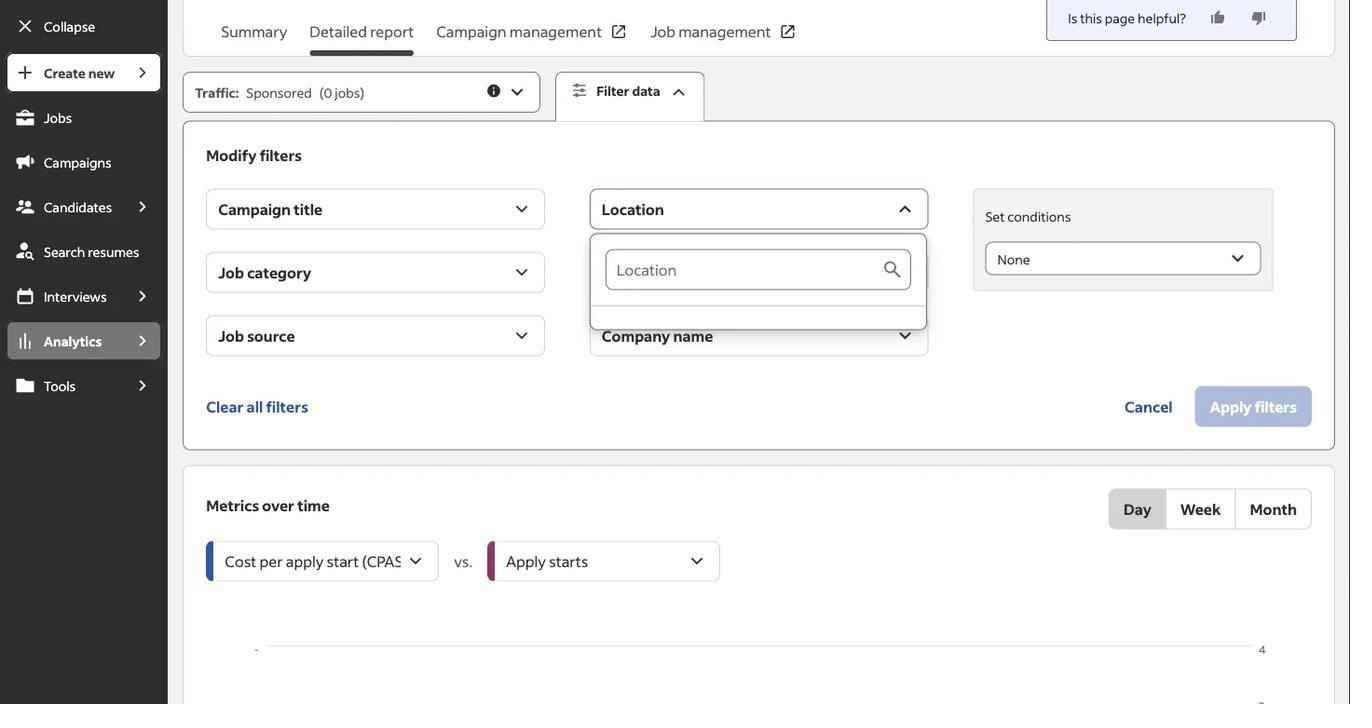 Task type: describe. For each thing, give the bounding box(es) containing it.
management for job management
[[679, 22, 771, 41]]

filters inside button
[[266, 397, 308, 416]]

job category button
[[206, 252, 545, 293]]

interviews link
[[6, 276, 123, 317]]

job source
[[218, 326, 295, 345]]

search resumes
[[44, 243, 139, 260]]

none button
[[986, 242, 1262, 276]]

campaigns
[[44, 154, 112, 171]]

name
[[673, 326, 713, 345]]

job management link
[[651, 21, 797, 56]]

filter data button
[[556, 72, 705, 122]]

metrics over time
[[206, 496, 330, 515]]

create
[[44, 64, 86, 81]]

campaign management
[[436, 22, 602, 41]]

collapse button
[[6, 6, 162, 47]]

0
[[324, 84, 332, 101]]

time
[[297, 496, 330, 515]]

source
[[247, 326, 295, 345]]

0 vertical spatial filters
[[260, 145, 302, 165]]

tools link
[[6, 365, 123, 406]]

filter data
[[597, 82, 661, 99]]

is this page helpful?
[[1068, 9, 1187, 26]]

Location field
[[606, 249, 882, 290]]

detailed report link
[[310, 21, 414, 56]]

set
[[986, 208, 1005, 225]]

job management
[[651, 22, 771, 41]]

report
[[370, 22, 414, 41]]

detailed report
[[310, 22, 414, 41]]

management for campaign management
[[510, 22, 602, 41]]

week
[[1181, 500, 1221, 519]]

location button
[[590, 189, 929, 230]]

month
[[1250, 500, 1297, 519]]

search
[[44, 243, 85, 260]]

traffic:
[[195, 84, 239, 101]]

cancel
[[1125, 397, 1173, 416]]

modify filters
[[206, 145, 302, 165]]

all
[[247, 397, 263, 416]]

set conditions
[[986, 208, 1071, 225]]

new
[[88, 64, 115, 81]]

clear all filters
[[206, 397, 308, 416]]

traffic: sponsored ( 0 jobs )
[[195, 84, 365, 101]]

conditions
[[1008, 208, 1071, 225]]

page
[[1105, 9, 1135, 26]]

campaign title button
[[206, 189, 545, 230]]

candidates
[[44, 199, 112, 215]]

analytics link
[[6, 321, 123, 362]]

company name
[[602, 326, 713, 345]]

campaign for campaign management
[[436, 22, 507, 41]]

over
[[262, 496, 294, 515]]

filter
[[597, 82, 630, 99]]

data
[[632, 82, 661, 99]]

job category
[[218, 263, 311, 282]]

this page is helpful image
[[1209, 8, 1228, 27]]

collapse
[[44, 18, 95, 34]]

job for job category
[[218, 263, 244, 282]]



Task type: locate. For each thing, give the bounding box(es) containing it.
detailed
[[310, 22, 367, 41]]

summary link
[[221, 21, 287, 56]]

vs.
[[454, 552, 473, 571]]

job source button
[[206, 316, 545, 357]]

job up data
[[651, 22, 676, 41]]

job left category
[[218, 263, 244, 282]]

filters
[[260, 145, 302, 165], [266, 397, 308, 416]]

jobs link
[[6, 97, 162, 138]]

2 management from the left
[[679, 22, 771, 41]]

create new
[[44, 64, 115, 81]]

category
[[247, 263, 311, 282]]

clear
[[206, 397, 244, 416]]

1 horizontal spatial campaign
[[436, 22, 507, 41]]

filters right all
[[266, 397, 308, 416]]

region
[[206, 642, 1313, 705]]

1 vertical spatial filters
[[266, 397, 308, 416]]

modify
[[206, 145, 257, 165]]

campaigns link
[[6, 142, 162, 183]]

1 vertical spatial job
[[218, 263, 244, 282]]

filters right modify
[[260, 145, 302, 165]]

location
[[602, 200, 664, 219]]

location list box
[[591, 235, 926, 330]]

title
[[294, 200, 323, 219]]

this filters data based on the type of traffic a job received, not the sponsored status of the job itself. some jobs may receive both sponsored and organic traffic. combined view shows all traffic. image
[[486, 82, 503, 99]]

2 vertical spatial job
[[218, 326, 244, 345]]

summary
[[221, 22, 287, 41]]

job
[[651, 22, 676, 41], [218, 263, 244, 282], [218, 326, 244, 345]]

sponsored
[[246, 84, 312, 101]]

day
[[1124, 500, 1152, 519]]

cancel button
[[1110, 386, 1188, 427]]

campaign
[[436, 22, 507, 41], [218, 200, 291, 219]]

is
[[1068, 9, 1078, 26]]

)
[[360, 84, 365, 101]]

1 vertical spatial campaign
[[218, 200, 291, 219]]

job for job management
[[651, 22, 676, 41]]

none
[[998, 251, 1031, 268]]

resumes
[[88, 243, 139, 260]]

create new link
[[6, 52, 123, 93]]

job inside popup button
[[218, 263, 244, 282]]

campaign for campaign title
[[218, 200, 291, 219]]

clear all filters button
[[206, 386, 308, 427]]

0 vertical spatial campaign
[[436, 22, 507, 41]]

menu bar
[[0, 52, 168, 705]]

candidates link
[[6, 186, 123, 227]]

1 management from the left
[[510, 22, 602, 41]]

analytics
[[44, 333, 102, 350]]

company
[[602, 326, 670, 345]]

campaign management link
[[436, 21, 628, 56]]

menu bar containing create new
[[0, 52, 168, 705]]

helpful?
[[1138, 9, 1187, 26]]

job left source
[[218, 326, 244, 345]]

campaign left title
[[218, 200, 291, 219]]

tools
[[44, 377, 76, 394]]

0 horizontal spatial management
[[510, 22, 602, 41]]

metrics
[[206, 496, 259, 515]]

1 horizontal spatial management
[[679, 22, 771, 41]]

campaign up this filters data based on the type of traffic a job received, not the sponsored status of the job itself. some jobs may receive both sponsored and organic traffic. combined view shows all traffic. image
[[436, 22, 507, 41]]

management
[[510, 22, 602, 41], [679, 22, 771, 41]]

jobs
[[44, 109, 72, 126]]

interviews
[[44, 288, 107, 305]]

campaign inside popup button
[[218, 200, 291, 219]]

0 vertical spatial job
[[651, 22, 676, 41]]

this
[[1080, 9, 1103, 26]]

(
[[319, 84, 324, 101]]

this page is not helpful image
[[1250, 8, 1269, 27]]

job inside dropdown button
[[218, 326, 244, 345]]

campaign title
[[218, 200, 323, 219]]

0 horizontal spatial campaign
[[218, 200, 291, 219]]

job for job source
[[218, 326, 244, 345]]

company name button
[[590, 316, 929, 357]]

jobs
[[335, 84, 360, 101]]

search resumes link
[[6, 231, 162, 272]]



Task type: vqa. For each thing, say whether or not it's contained in the screenshot.
Job Management link
yes



